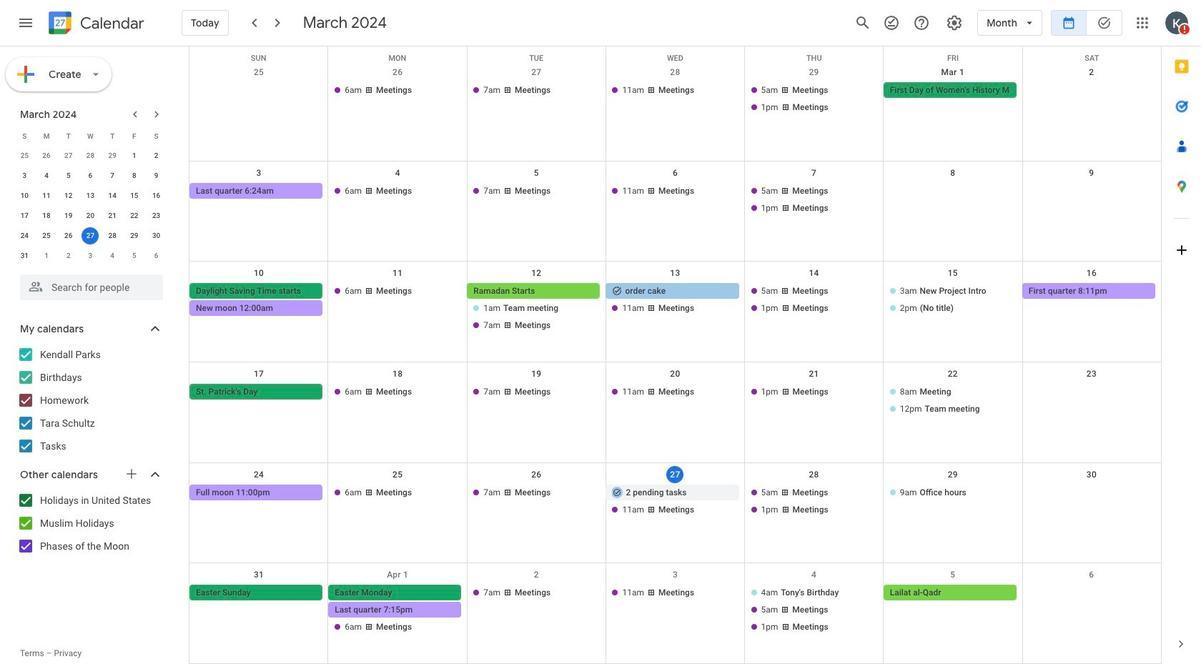 Task type: vqa. For each thing, say whether or not it's contained in the screenshot.
4 'element' at left top
yes



Task type: describe. For each thing, give the bounding box(es) containing it.
calendar element
[[46, 9, 144, 40]]

7 element
[[104, 167, 121, 185]]

2 element
[[148, 147, 165, 165]]

february 26 element
[[38, 147, 55, 165]]

main drawer image
[[17, 14, 34, 31]]

16 element
[[148, 187, 165, 205]]

february 27 element
[[60, 147, 77, 165]]

Search for people text field
[[29, 275, 154, 300]]

other calendars list
[[3, 489, 177, 558]]

10 element
[[16, 187, 33, 205]]

13 element
[[82, 187, 99, 205]]

25 element
[[38, 227, 55, 245]]

11 element
[[38, 187, 55, 205]]

20 element
[[82, 207, 99, 225]]

9 element
[[148, 167, 165, 185]]

my calendars list
[[3, 343, 177, 458]]

march 2024 grid
[[14, 126, 167, 266]]

heading inside calendar element
[[77, 15, 144, 32]]

23 element
[[148, 207, 165, 225]]

april 5 element
[[126, 247, 143, 265]]

24 element
[[16, 227, 33, 245]]



Task type: locate. For each thing, give the bounding box(es) containing it.
None search field
[[0, 269, 177, 300]]

18 element
[[38, 207, 55, 225]]

february 25 element
[[16, 147, 33, 165]]

april 3 element
[[82, 247, 99, 265]]

8 element
[[126, 167, 143, 185]]

add other calendars image
[[124, 467, 139, 481]]

30 element
[[148, 227, 165, 245]]

april 4 element
[[104, 247, 121, 265]]

row
[[190, 46, 1162, 63], [190, 61, 1162, 161], [14, 126, 167, 146], [14, 146, 167, 166], [190, 161, 1162, 262], [14, 166, 167, 186], [14, 186, 167, 206], [14, 206, 167, 226], [14, 226, 167, 246], [14, 246, 167, 266], [190, 262, 1162, 363], [190, 363, 1162, 463], [190, 463, 1162, 564], [190, 564, 1162, 664]]

19 element
[[60, 207, 77, 225]]

15 element
[[126, 187, 143, 205]]

cell
[[190, 82, 328, 117], [745, 82, 884, 117], [745, 183, 884, 217], [884, 183, 1023, 217], [79, 226, 101, 246], [190, 283, 328, 335], [467, 283, 606, 335], [606, 283, 745, 335], [745, 283, 884, 335], [884, 283, 1023, 335], [884, 384, 1023, 418], [606, 485, 745, 519], [745, 485, 884, 519], [328, 585, 467, 637], [745, 585, 884, 637]]

april 6 element
[[148, 247, 165, 265]]

april 2 element
[[60, 247, 77, 265]]

6 element
[[82, 167, 99, 185]]

29 element
[[126, 227, 143, 245]]

february 29 element
[[104, 147, 121, 165]]

21 element
[[104, 207, 121, 225]]

grid
[[189, 46, 1162, 664]]

28 element
[[104, 227, 121, 245]]

26 element
[[60, 227, 77, 245]]

12 element
[[60, 187, 77, 205]]

22 element
[[126, 207, 143, 225]]

3 element
[[16, 167, 33, 185]]

4 element
[[38, 167, 55, 185]]

row group
[[14, 146, 167, 266]]

5 element
[[60, 167, 77, 185]]

settings menu image
[[946, 14, 964, 31]]

1 element
[[126, 147, 143, 165]]

february 28 element
[[82, 147, 99, 165]]

27, today element
[[82, 227, 99, 245]]

cell inside march 2024 'grid'
[[79, 226, 101, 246]]

tab list
[[1162, 46, 1202, 624]]

april 1 element
[[38, 247, 55, 265]]

14 element
[[104, 187, 121, 205]]

heading
[[77, 15, 144, 32]]

31 element
[[16, 247, 33, 265]]

17 element
[[16, 207, 33, 225]]



